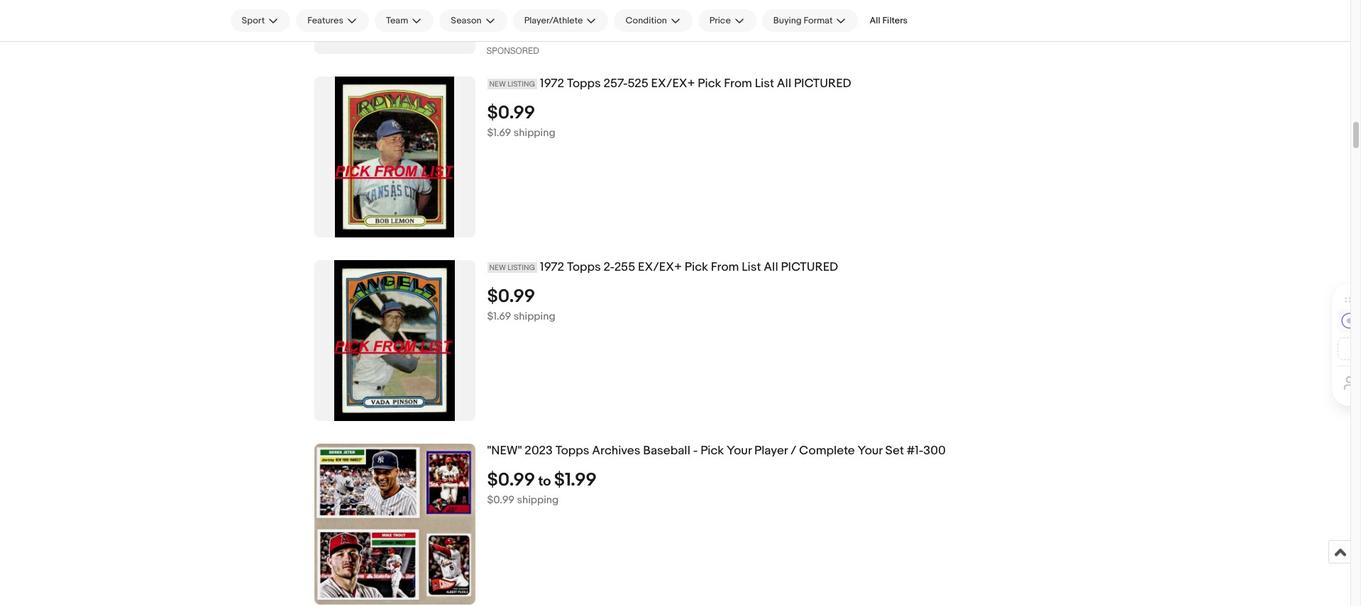 Task type: describe. For each thing, give the bounding box(es) containing it.
257-
[[604, 77, 628, 91]]

pictured for 1972 topps 2-255 ex/ex+ pick from list all pictured
[[781, 261, 838, 275]]

all for 1972 topps 257-525 ex/ex+ pick from list all pictured
[[777, 77, 791, 91]]

$0.99 for 1972 topps 257-525 ex/ex+ pick from list all pictured
[[487, 102, 535, 124]]

2 vertical spatial topps
[[555, 445, 589, 459]]

player/athlete button
[[513, 9, 608, 32]]

1972 topps 257-525 ex/ex+ pick from list all pictured image
[[335, 77, 454, 238]]

525
[[628, 77, 648, 91]]

shipping for 1972 topps 257-525 ex/ex+ pick from list all pictured
[[514, 127, 555, 140]]

to
[[538, 474, 551, 491]]

new listing 1972 topps 257-525 ex/ex+ pick from list all pictured
[[489, 77, 851, 91]]

filters
[[882, 15, 908, 26]]

pictured for 1972 topps 257-525 ex/ex+ pick from list all pictured
[[794, 77, 851, 91]]

baseball
[[643, 445, 690, 459]]

list for 1972 topps 257-525 ex/ex+ pick from list all pictured
[[755, 77, 774, 91]]

listing for 1972 topps 2-255 ex/ex+ pick from list all pictured
[[508, 264, 535, 273]]

$0.99 $1.69 shipping for 1972 topps 2-255 ex/ex+ pick from list all pictured
[[487, 286, 555, 324]]

all filters button
[[864, 9, 913, 32]]

psa graded card slab silicone bumper guard protector | 9 colors | pokemon | new image
[[314, 0, 475, 27]]

-
[[693, 445, 698, 459]]

shipping for 1972 topps 2-255 ex/ex+ pick from list all pictured
[[514, 310, 555, 324]]

300
[[923, 445, 946, 459]]

"new" 2023 topps archives baseball - pick your player / complete your set #1-300 link
[[487, 445, 1193, 459]]

#1-
[[907, 445, 923, 459]]

"new"
[[487, 445, 522, 459]]

$0.99 $1.69 shipping for 1972 topps 257-525 ex/ex+ pick from list all pictured
[[487, 102, 555, 140]]

sponsored
[[486, 46, 539, 56]]

archives
[[592, 445, 640, 459]]

1972 for 1972 topps 257-525 ex/ex+ pick from list all pictured
[[540, 77, 564, 91]]

price
[[709, 15, 731, 26]]

new for 1972 topps 2-255 ex/ex+ pick from list all pictured
[[489, 264, 506, 273]]

season button
[[439, 9, 507, 32]]

complete
[[799, 445, 855, 459]]

2 vertical spatial pick
[[701, 445, 724, 459]]

features button
[[296, 9, 369, 32]]

topps for 2-
[[567, 261, 601, 275]]

ex/ex+ for 255
[[638, 261, 682, 275]]

new listing 1972 topps 2-255 ex/ex+ pick from list all pictured
[[489, 261, 838, 275]]

$1.69 for 1972 topps 257-525 ex/ex+ pick from list all pictured
[[487, 127, 511, 140]]

$0.99 to $1.99 $0.99 shipping
[[487, 470, 597, 508]]

2023
[[525, 445, 553, 459]]

sport
[[242, 15, 265, 26]]

all for 1972 topps 2-255 ex/ex+ pick from list all pictured
[[764, 261, 778, 275]]

player/athlete
[[524, 15, 583, 26]]

from for 525
[[724, 77, 752, 91]]

list for 1972 topps 2-255 ex/ex+ pick from list all pictured
[[742, 261, 761, 275]]

$0.99 for 1972 topps 2-255 ex/ex+ pick from list all pictured in the left of the page
[[487, 286, 535, 308]]

condition button
[[614, 9, 692, 32]]



Task type: vqa. For each thing, say whether or not it's contained in the screenshot.
the top $1.69
yes



Task type: locate. For each thing, give the bounding box(es) containing it.
topps left '257-'
[[567, 77, 601, 91]]

condition
[[626, 15, 667, 26]]

topps for 257-
[[567, 77, 601, 91]]

ex/ex+
[[651, 77, 695, 91], [638, 261, 682, 275]]

from
[[724, 77, 752, 91], [711, 261, 739, 275]]

buying format
[[773, 15, 833, 26]]

0 vertical spatial 1972
[[540, 77, 564, 91]]

pictured
[[794, 77, 851, 91], [781, 261, 838, 275]]

2 $0.99 from the top
[[487, 286, 535, 308]]

0 vertical spatial shipping
[[514, 127, 555, 140]]

1972 left '257-'
[[540, 77, 564, 91]]

$0.99 for "new" 2023 topps archives baseball - pick your player / complete your set #1-300 image
[[487, 470, 535, 492]]

ex/ex+ for 525
[[651, 77, 695, 91]]

pick for 525
[[698, 77, 721, 91]]

your left player
[[727, 445, 752, 459]]

pick for 255
[[685, 261, 708, 275]]

1 vertical spatial list
[[742, 261, 761, 275]]

price button
[[698, 9, 756, 32]]

new inside new listing 1972 topps 2-255 ex/ex+ pick from list all pictured
[[489, 264, 506, 273]]

1 your from the left
[[727, 445, 752, 459]]

0 horizontal spatial your
[[727, 445, 752, 459]]

2 $0.99 $1.69 shipping from the top
[[487, 286, 555, 324]]

list
[[755, 77, 774, 91], [742, 261, 761, 275]]

1 vertical spatial pick
[[685, 261, 708, 275]]

1 vertical spatial listing
[[508, 264, 535, 273]]

1 vertical spatial new
[[489, 264, 506, 273]]

0 vertical spatial pick
[[698, 77, 721, 91]]

$1.99
[[554, 470, 597, 492]]

set
[[885, 445, 904, 459]]

2 vertical spatial shipping
[[517, 494, 559, 508]]

1 vertical spatial pictured
[[781, 261, 838, 275]]

season
[[451, 15, 482, 26]]

1 $0.99 from the top
[[487, 102, 535, 124]]

0 vertical spatial listing
[[508, 80, 535, 89]]

features
[[307, 15, 343, 26]]

0 vertical spatial topps
[[567, 77, 601, 91]]

1 $1.69 from the top
[[487, 127, 511, 140]]

1 listing from the top
[[508, 80, 535, 89]]

2 vertical spatial all
[[764, 261, 778, 275]]

team
[[386, 15, 408, 26]]

all inside button
[[870, 15, 880, 26]]

1 vertical spatial all
[[777, 77, 791, 91]]

1 vertical spatial from
[[711, 261, 739, 275]]

topps left 2-
[[567, 261, 601, 275]]

/
[[790, 445, 796, 459]]

$0.99
[[487, 102, 535, 124], [487, 286, 535, 308], [487, 470, 535, 492], [487, 494, 515, 508]]

from for 255
[[711, 261, 739, 275]]

1 new from the top
[[489, 80, 506, 89]]

1 vertical spatial 1972
[[540, 261, 564, 275]]

2 $1.69 from the top
[[487, 310, 511, 324]]

1972 for 1972 topps 2-255 ex/ex+ pick from list all pictured
[[540, 261, 564, 275]]

$1.69
[[487, 127, 511, 140], [487, 310, 511, 324]]

1 vertical spatial topps
[[567, 261, 601, 275]]

2 new from the top
[[489, 264, 506, 273]]

2 1972 from the top
[[540, 261, 564, 275]]

0 vertical spatial pictured
[[794, 77, 851, 91]]

new for 1972 topps 257-525 ex/ex+ pick from list all pictured
[[489, 80, 506, 89]]

1 vertical spatial $0.99 $1.69 shipping
[[487, 286, 555, 324]]

1 vertical spatial $1.69
[[487, 310, 511, 324]]

shipping
[[514, 127, 555, 140], [514, 310, 555, 324], [517, 494, 559, 508]]

2 listing from the top
[[508, 264, 535, 273]]

1972
[[540, 77, 564, 91], [540, 261, 564, 275]]

0 vertical spatial list
[[755, 77, 774, 91]]

1 vertical spatial shipping
[[514, 310, 555, 324]]

listing inside new listing 1972 topps 2-255 ex/ex+ pick from list all pictured
[[508, 264, 535, 273]]

all
[[870, 15, 880, 26], [777, 77, 791, 91], [764, 261, 778, 275]]

new
[[489, 80, 506, 89], [489, 264, 506, 273]]

new inside new listing 1972 topps 257-525 ex/ex+ pick from list all pictured
[[489, 80, 506, 89]]

0 vertical spatial $0.99 $1.69 shipping
[[487, 102, 555, 140]]

1972 left 2-
[[540, 261, 564, 275]]

255
[[614, 261, 635, 275]]

player
[[754, 445, 788, 459]]

shipping inside $0.99 to $1.99 $0.99 shipping
[[517, 494, 559, 508]]

0 vertical spatial all
[[870, 15, 880, 26]]

3 $0.99 from the top
[[487, 470, 535, 492]]

topps up $1.99
[[555, 445, 589, 459]]

buying
[[773, 15, 802, 26]]

1 $0.99 $1.69 shipping from the top
[[487, 102, 555, 140]]

pick
[[698, 77, 721, 91], [685, 261, 708, 275], [701, 445, 724, 459]]

1972 topps 2-255 ex/ex+ pick from list all pictured image
[[334, 261, 455, 422]]

1 vertical spatial ex/ex+
[[638, 261, 682, 275]]

0 vertical spatial new
[[489, 80, 506, 89]]

team button
[[375, 9, 434, 32]]

0 vertical spatial $1.69
[[487, 127, 511, 140]]

listing inside new listing 1972 topps 257-525 ex/ex+ pick from list all pictured
[[508, 80, 535, 89]]

ex/ex+ right 525
[[651, 77, 695, 91]]

0 vertical spatial from
[[724, 77, 752, 91]]

0 vertical spatial ex/ex+
[[651, 77, 695, 91]]

"new" 2023 topps archives baseball - pick your player / complete your set #1-300 image
[[314, 445, 475, 606]]

all filters
[[870, 15, 908, 26]]

1 horizontal spatial your
[[858, 445, 883, 459]]

$0.99 $1.69 shipping
[[487, 102, 555, 140], [487, 286, 555, 324]]

4 $0.99 from the top
[[487, 494, 515, 508]]

ex/ex+ right 255
[[638, 261, 682, 275]]

1 1972 from the top
[[540, 77, 564, 91]]

format
[[804, 15, 833, 26]]

listing
[[508, 80, 535, 89], [508, 264, 535, 273]]

your
[[727, 445, 752, 459], [858, 445, 883, 459]]

buying format button
[[762, 9, 858, 32]]

"new" 2023 topps archives baseball - pick your player / complete your set #1-300
[[487, 445, 946, 459]]

2 your from the left
[[858, 445, 883, 459]]

topps
[[567, 77, 601, 91], [567, 261, 601, 275], [555, 445, 589, 459]]

sport button
[[230, 9, 290, 32]]

$1.69 for 1972 topps 2-255 ex/ex+ pick from list all pictured
[[487, 310, 511, 324]]

2-
[[604, 261, 614, 275]]

listing for 1972 topps 257-525 ex/ex+ pick from list all pictured
[[508, 80, 535, 89]]

your left set at the bottom right
[[858, 445, 883, 459]]



